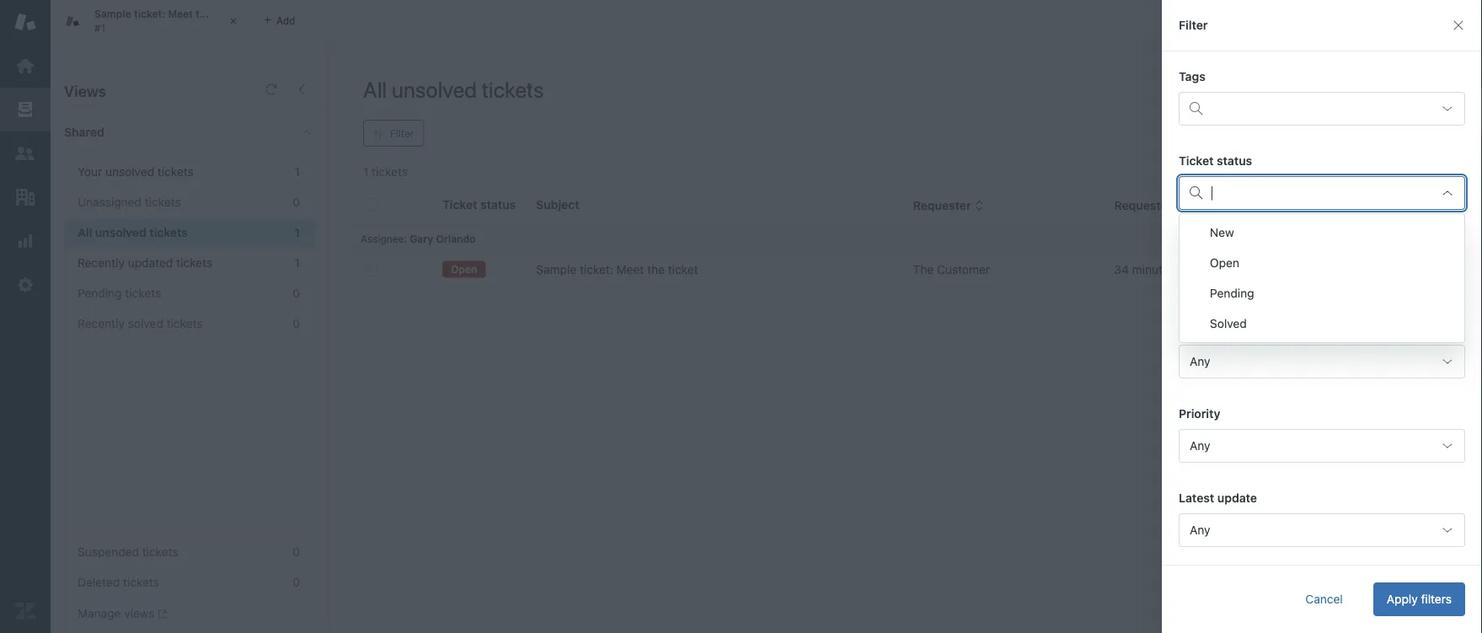 Task type: vqa. For each thing, say whether or not it's contained in the screenshot.
Deleted tickets in the left bottom of the page
yes



Task type: locate. For each thing, give the bounding box(es) containing it.
all up the 'filter' button
[[363, 76, 387, 102]]

ticket status
[[1179, 154, 1253, 168]]

views
[[64, 82, 106, 100]]

pending up recently solved tickets
[[78, 286, 122, 300]]

1 recently from the top
[[78, 256, 125, 270]]

conversations button
[[1193, 7, 1318, 34]]

latest
[[1179, 491, 1215, 505]]

manage views link
[[78, 606, 168, 621]]

0 horizontal spatial all
[[78, 226, 92, 239]]

ticket: for sample ticket: meet the ticket
[[580, 263, 614, 277]]

the
[[196, 8, 212, 20], [648, 263, 665, 277]]

status
[[1217, 154, 1253, 168]]

apply filters button
[[1374, 583, 1466, 616]]

4 0 from the top
[[293, 545, 300, 559]]

ticket for sample ticket: meet the ticket #1
[[215, 8, 243, 20]]

ago
[[1179, 263, 1199, 277]]

1 vertical spatial priority
[[1179, 407, 1221, 421]]

the
[[914, 263, 934, 277]]

your unsolved tickets
[[78, 165, 194, 179]]

unassigned
[[78, 195, 142, 209]]

reporting image
[[14, 230, 36, 252]]

any for latest update
[[1190, 523, 1211, 537]]

filter button
[[363, 120, 425, 147]]

ticket: inside 'sample ticket: meet the ticket #1'
[[134, 8, 165, 20]]

2 vertical spatial 1
[[295, 256, 300, 270]]

1 vertical spatial sample
[[536, 263, 577, 277]]

#1
[[94, 22, 105, 34]]

play button
[[1377, 76, 1449, 110]]

0 horizontal spatial sample
[[94, 8, 131, 20]]

sample up #1
[[94, 8, 131, 20]]

open inside ticket status list box
[[1211, 256, 1240, 270]]

meet inside 'sample ticket: meet the ticket #1'
[[168, 8, 193, 20]]

0 vertical spatial recently
[[78, 256, 125, 270]]

assignee:
[[361, 233, 407, 244]]

updated
[[1375, 199, 1424, 213]]

all
[[363, 76, 387, 102], [78, 226, 92, 239]]

1 vertical spatial meet
[[617, 263, 644, 277]]

0 horizontal spatial all unsolved tickets
[[78, 226, 188, 239]]

0 horizontal spatial open
[[451, 263, 477, 275]]

1 vertical spatial recently
[[78, 317, 125, 330]]

ticket
[[215, 8, 243, 20], [668, 263, 698, 277]]

requester up "ago"
[[1179, 238, 1238, 252]]

1 horizontal spatial meet
[[617, 263, 644, 277]]

2 vertical spatial any
[[1190, 523, 1211, 537]]

filter dialog
[[1163, 0, 1483, 633]]

all unsolved tickets down unassigned tickets
[[78, 226, 188, 239]]

1 vertical spatial ticket:
[[580, 263, 614, 277]]

0 vertical spatial any
[[1190, 354, 1211, 368]]

sample
[[94, 8, 131, 20], [536, 263, 577, 277]]

requester
[[914, 199, 972, 213], [1179, 238, 1238, 252]]

pending for pending tickets
[[78, 286, 122, 300]]

0 vertical spatial sample
[[94, 8, 131, 20]]

3 any field from the top
[[1179, 513, 1466, 547]]

open down new at the right top of page
[[1211, 256, 1240, 270]]

0 vertical spatial priority
[[1220, 199, 1261, 213]]

play
[[1412, 86, 1435, 99]]

the inside 'sample ticket: meet the ticket #1'
[[196, 8, 212, 20]]

tags
[[1179, 70, 1206, 83]]

0 vertical spatial filter
[[1179, 18, 1209, 32]]

2 any from the top
[[1190, 439, 1211, 453]]

1 1 from the top
[[295, 165, 300, 179]]

3 0 from the top
[[293, 317, 300, 330]]

recently
[[78, 256, 125, 270], [78, 317, 125, 330]]

gary
[[410, 233, 434, 244]]

1 horizontal spatial all
[[363, 76, 387, 102]]

0 vertical spatial ticket:
[[134, 8, 165, 20]]

any for priority
[[1190, 439, 1211, 453]]

2 recently from the top
[[78, 317, 125, 330]]

0 vertical spatial any field
[[1179, 345, 1466, 379]]

ticket inside 'sample ticket: meet the ticket #1'
[[215, 8, 243, 20]]

sample ticket: meet the ticket #1
[[94, 8, 243, 34]]

pending inside ticket status list box
[[1211, 286, 1255, 300]]

unsolved
[[392, 76, 477, 102], [105, 165, 154, 179], [95, 226, 147, 239]]

1 vertical spatial ticket
[[668, 263, 698, 277]]

all unsolved tickets up the 'filter' button
[[363, 76, 544, 102]]

meet inside row
[[617, 263, 644, 277]]

0 horizontal spatial ticket
[[215, 8, 243, 20]]

pending down 'normal'
[[1211, 286, 1255, 300]]

sample for sample ticket: meet the ticket #1
[[94, 8, 131, 20]]

ticket inside row
[[668, 263, 698, 277]]

requester up the customer
[[914, 199, 972, 213]]

recently for recently solved tickets
[[78, 317, 125, 330]]

3 1 from the top
[[295, 256, 300, 270]]

0 horizontal spatial meet
[[168, 8, 193, 20]]

update
[[1218, 491, 1258, 505]]

unsolved down unassigned tickets
[[95, 226, 147, 239]]

1 horizontal spatial open
[[1211, 256, 1240, 270]]

apply
[[1387, 592, 1419, 606]]

5 0 from the top
[[293, 575, 300, 589]]

0 vertical spatial all
[[363, 76, 387, 102]]

1 horizontal spatial ticket
[[668, 263, 698, 277]]

request date
[[1179, 322, 1254, 336]]

recently up pending tickets
[[78, 256, 125, 270]]

1 horizontal spatial pending
[[1211, 286, 1255, 300]]

views
[[124, 607, 155, 620]]

admin image
[[14, 274, 36, 296]]

0 vertical spatial ticket
[[215, 8, 243, 20]]

latest update
[[1179, 491, 1258, 505]]

2 0 from the top
[[293, 286, 300, 300]]

meet
[[168, 8, 193, 20], [617, 263, 644, 277]]

2 1 from the top
[[294, 226, 300, 239]]

1
[[295, 165, 300, 179], [294, 226, 300, 239], [295, 256, 300, 270]]

Ticket status field
[[1212, 180, 1430, 207]]

1 0 from the top
[[293, 195, 300, 209]]

Any field
[[1179, 345, 1466, 379], [1179, 429, 1466, 463], [1179, 513, 1466, 547]]

any field for date
[[1179, 345, 1466, 379]]

solved
[[128, 317, 163, 330]]

priority inside filter dialog
[[1179, 407, 1221, 421]]

priority
[[1220, 199, 1261, 213], [1179, 407, 1221, 421]]

ticket:
[[134, 8, 165, 20], [580, 263, 614, 277]]

sample ticket: meet the ticket link
[[536, 261, 698, 278]]

ticket: for sample ticket: meet the ticket #1
[[134, 8, 165, 20]]

all unsolved tickets
[[363, 76, 544, 102], [78, 226, 188, 239]]

any for request date
[[1190, 354, 1211, 368]]

conversations
[[1211, 15, 1279, 27]]

1 horizontal spatial filter
[[1179, 18, 1209, 32]]

any
[[1190, 354, 1211, 368], [1190, 439, 1211, 453], [1190, 523, 1211, 537]]

updated
[[128, 256, 173, 270]]

the inside row
[[648, 263, 665, 277]]

3 any from the top
[[1190, 523, 1211, 537]]

open
[[1211, 256, 1240, 270], [451, 263, 477, 275]]

suspended tickets
[[78, 545, 178, 559]]

manage
[[78, 607, 121, 620]]

ticket status element
[[1179, 176, 1466, 210]]

1 for recently updated tickets
[[295, 256, 300, 270]]

ticket: inside row
[[580, 263, 614, 277]]

1 vertical spatial 1
[[294, 226, 300, 239]]

tags element
[[1179, 92, 1466, 126]]

any down request
[[1190, 354, 1211, 368]]

recently for recently updated tickets
[[78, 256, 125, 270]]

1 pending from the left
[[78, 286, 122, 300]]

1 vertical spatial filter
[[390, 127, 414, 139]]

0 vertical spatial the
[[196, 8, 212, 20]]

open down orlando in the top of the page
[[451, 263, 477, 275]]

filter
[[1179, 18, 1209, 32], [390, 127, 414, 139]]

1 horizontal spatial requester
[[1179, 238, 1238, 252]]

1 any field from the top
[[1179, 345, 1466, 379]]

tickets
[[482, 76, 544, 102], [158, 165, 194, 179], [145, 195, 181, 209], [150, 226, 188, 239], [176, 256, 212, 270], [125, 286, 161, 300], [167, 317, 203, 330], [142, 545, 178, 559], [123, 575, 159, 589]]

1 vertical spatial any
[[1190, 439, 1211, 453]]

shared button
[[51, 107, 284, 158]]

0 horizontal spatial requester
[[914, 199, 972, 213]]

unsolved up the 'filter' button
[[392, 76, 477, 102]]

1 horizontal spatial the
[[648, 263, 665, 277]]

cancel
[[1306, 592, 1344, 606]]

2 pending from the left
[[1211, 286, 1255, 300]]

close drawer image
[[1453, 19, 1466, 32]]

deleted tickets
[[78, 575, 159, 589]]

0 vertical spatial requester
[[914, 199, 972, 213]]

zendesk image
[[14, 600, 36, 622]]

0 horizontal spatial the
[[196, 8, 212, 20]]

1 any from the top
[[1190, 354, 1211, 368]]

any down latest on the bottom of page
[[1190, 523, 1211, 537]]

0 horizontal spatial filter
[[390, 127, 414, 139]]

1 vertical spatial the
[[648, 263, 665, 277]]

your
[[78, 165, 102, 179]]

sample inside 'sample ticket: meet the ticket #1'
[[94, 8, 131, 20]]

0 horizontal spatial ticket:
[[134, 8, 165, 20]]

ticket status list box
[[1179, 213, 1466, 343]]

solved
[[1211, 317, 1247, 330]]

filter inside dialog
[[1179, 18, 1209, 32]]

pending tickets
[[78, 286, 161, 300]]

2 vertical spatial any field
[[1179, 513, 1466, 547]]

1 horizontal spatial sample
[[536, 263, 577, 277]]

unsolved up unassigned tickets
[[105, 165, 154, 179]]

sample down subject
[[536, 263, 577, 277]]

close image
[[225, 13, 242, 30]]

recently down pending tickets
[[78, 317, 125, 330]]

shared heading
[[51, 107, 329, 158]]

0 vertical spatial 1
[[295, 165, 300, 179]]

0 vertical spatial all unsolved tickets
[[363, 76, 544, 102]]

any up latest on the bottom of page
[[1190, 439, 1211, 453]]

customer
[[937, 263, 991, 277]]

assignee: gary orlando
[[361, 233, 476, 244]]

updated button
[[1375, 198, 1438, 213]]

the for sample ticket: meet the ticket #1
[[196, 8, 212, 20]]

sample inside row
[[536, 263, 577, 277]]

tab containing sample ticket: meet the ticket
[[51, 0, 253, 42]]

0
[[293, 195, 300, 209], [293, 286, 300, 300], [293, 317, 300, 330], [293, 545, 300, 559], [293, 575, 300, 589]]

pending
[[78, 286, 122, 300], [1211, 286, 1255, 300]]

row
[[351, 252, 1470, 287]]

0 vertical spatial meet
[[168, 8, 193, 20]]

all down unassigned
[[78, 226, 92, 239]]

filters
[[1422, 592, 1453, 606]]

filter inside button
[[390, 127, 414, 139]]

shared
[[64, 125, 104, 139]]

1 horizontal spatial ticket:
[[580, 263, 614, 277]]

ticket for sample ticket: meet the ticket
[[668, 263, 698, 277]]

0 horizontal spatial pending
[[78, 286, 122, 300]]

1 vertical spatial any field
[[1179, 429, 1466, 463]]

1 vertical spatial requester
[[1179, 238, 1238, 252]]

customers image
[[14, 142, 36, 164]]

tab
[[51, 0, 253, 42]]



Task type: describe. For each thing, give the bounding box(es) containing it.
zendesk support image
[[14, 11, 36, 33]]

date
[[1229, 322, 1254, 336]]

0 vertical spatial unsolved
[[392, 76, 477, 102]]

priority inside button
[[1220, 199, 1261, 213]]

2 vertical spatial unsolved
[[95, 226, 147, 239]]

requester button
[[914, 198, 985, 213]]

cancel button
[[1293, 583, 1357, 616]]

main element
[[0, 0, 51, 633]]

refresh views pane image
[[265, 83, 278, 96]]

the customer
[[914, 263, 991, 277]]

0 for suspended tickets
[[293, 545, 300, 559]]

sample for sample ticket: meet the ticket
[[536, 263, 577, 277]]

new
[[1211, 226, 1235, 239]]

any field for update
[[1179, 513, 1466, 547]]

recently updated tickets
[[78, 256, 212, 270]]

recently solved tickets
[[78, 317, 203, 330]]

views image
[[14, 99, 36, 121]]

34 minutes ago
[[1115, 263, 1199, 277]]

0 for deleted tickets
[[293, 575, 300, 589]]

orlando
[[436, 233, 476, 244]]

(opens in a new tab) image
[[155, 609, 168, 619]]

1 vertical spatial all
[[78, 226, 92, 239]]

1 vertical spatial all unsolved tickets
[[78, 226, 188, 239]]

requested button
[[1115, 198, 1189, 213]]

priority button
[[1220, 198, 1275, 213]]

manage views
[[78, 607, 155, 620]]

minutes
[[1133, 263, 1176, 277]]

1 horizontal spatial all unsolved tickets
[[363, 76, 544, 102]]

0 for pending tickets
[[293, 286, 300, 300]]

normal
[[1220, 263, 1259, 277]]

requester inside button
[[914, 199, 972, 213]]

subject
[[536, 198, 580, 212]]

1 vertical spatial unsolved
[[105, 165, 154, 179]]

get started image
[[14, 55, 36, 77]]

2 any field from the top
[[1179, 429, 1466, 463]]

34
[[1115, 263, 1130, 277]]

requester inside filter dialog
[[1179, 238, 1238, 252]]

row containing sample ticket: meet the ticket
[[351, 252, 1470, 287]]

open inside row
[[451, 263, 477, 275]]

request
[[1179, 322, 1226, 336]]

meet for sample ticket: meet the ticket
[[617, 263, 644, 277]]

0 for unassigned tickets
[[293, 195, 300, 209]]

collapse views pane image
[[295, 83, 309, 96]]

requested
[[1115, 199, 1176, 213]]

deleted
[[78, 575, 120, 589]]

apply filters
[[1387, 592, 1453, 606]]

the for sample ticket: meet the ticket
[[648, 263, 665, 277]]

0 for recently solved tickets
[[293, 317, 300, 330]]

1 for all unsolved tickets
[[294, 226, 300, 239]]

pending for pending
[[1211, 286, 1255, 300]]

meet for sample ticket: meet the ticket #1
[[168, 8, 193, 20]]

1 for your unsolved tickets
[[295, 165, 300, 179]]

unassigned tickets
[[78, 195, 181, 209]]

tabs tab list
[[51, 0, 1145, 42]]

organizations image
[[14, 186, 36, 208]]

ticket
[[1179, 154, 1214, 168]]

sample ticket: meet the ticket
[[536, 263, 698, 277]]

suspended
[[78, 545, 139, 559]]



